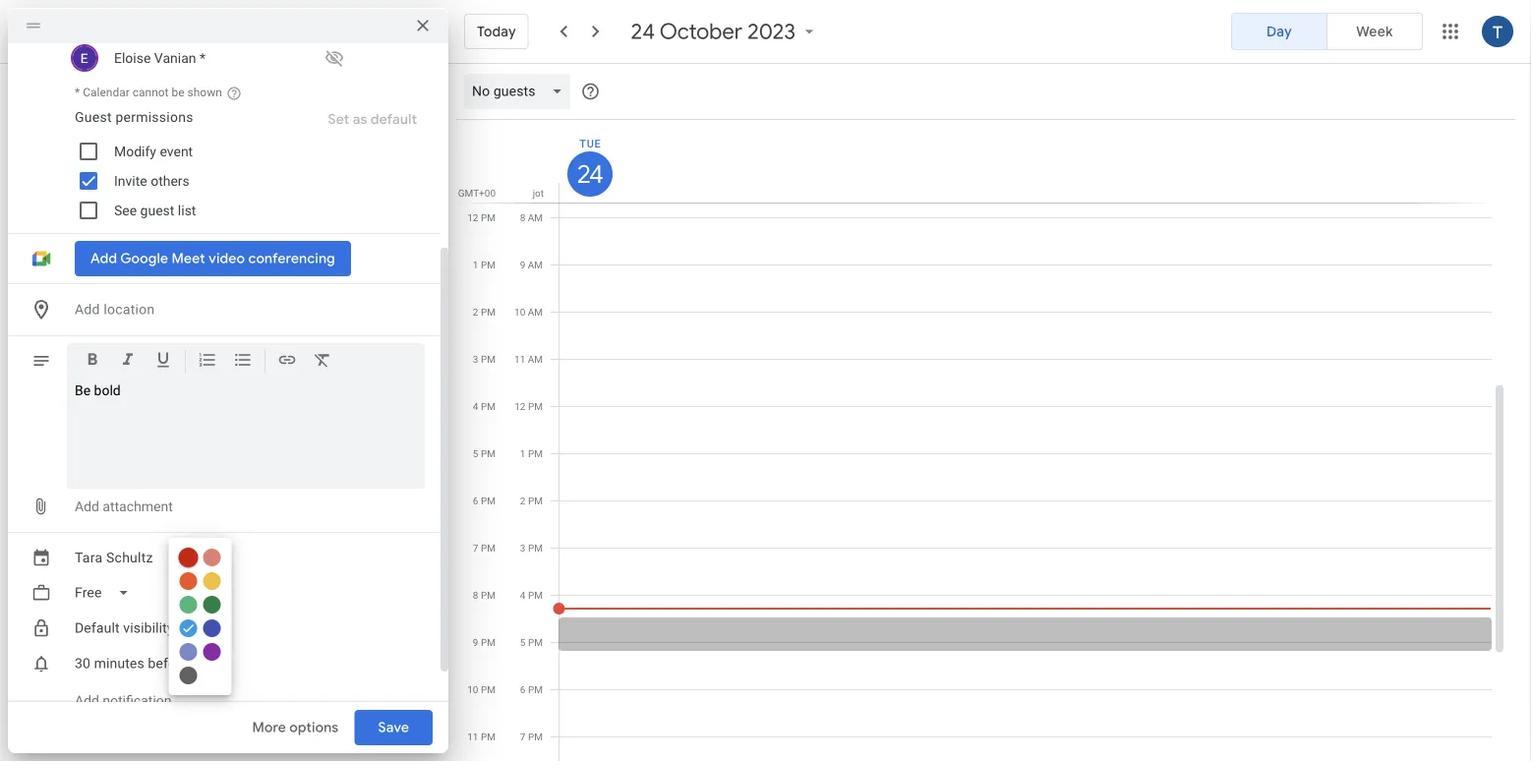 Task type: describe. For each thing, give the bounding box(es) containing it.
0 horizontal spatial *
[[75, 85, 80, 99]]

8 for 8 pm
[[473, 589, 478, 601]]

blueberry, set event colour menu item
[[203, 620, 221, 637]]

* calendar cannot be shown
[[75, 85, 222, 99]]

24 grid
[[456, 120, 1508, 761]]

0 vertical spatial 6 pm
[[473, 495, 496, 506]]

calendar
[[83, 85, 130, 99]]

tara schultz
[[75, 549, 153, 565]]

24 inside tue 24
[[577, 159, 601, 189]]

formatting options toolbar
[[67, 343, 425, 385]]

shown
[[187, 85, 222, 99]]

jot
[[533, 187, 544, 199]]

tuesday, 24 october, today element
[[567, 151, 613, 197]]

be bold
[[75, 383, 121, 399]]

bold
[[94, 383, 121, 399]]

Day radio
[[1231, 13, 1328, 50]]

gmt+00
[[458, 187, 496, 199]]

1 horizontal spatial 24
[[631, 18, 655, 45]]

11 am
[[514, 353, 543, 365]]

underline image
[[153, 350, 173, 373]]

9 for 9 pm
[[473, 636, 478, 648]]

11 for 11 am
[[514, 353, 525, 365]]

see
[[114, 202, 137, 218]]

1 vertical spatial 3
[[520, 542, 526, 554]]

option group containing day
[[1231, 13, 1423, 50]]

bold image
[[83, 350, 102, 373]]

0 horizontal spatial 2
[[473, 306, 478, 318]]

1 vertical spatial 1
[[520, 447, 526, 459]]

october
[[660, 18, 743, 45]]

vanian
[[154, 50, 196, 66]]

tomato, set event colour menu item
[[179, 548, 198, 567]]

* inside the eloise vanian tree item
[[200, 50, 206, 66]]

be
[[172, 85, 184, 99]]

tue 24
[[577, 137, 601, 189]]

am for 10 am
[[528, 306, 543, 318]]

10 for 10 pm
[[467, 683, 478, 695]]

eloise vanian tree item
[[67, 42, 425, 74]]

numbered list image
[[198, 350, 217, 373]]

0 vertical spatial 7 pm
[[473, 542, 496, 554]]

add for add notification
[[75, 693, 99, 709]]

location
[[104, 301, 155, 318]]

eloise vanian *
[[114, 50, 206, 66]]

10 am
[[514, 306, 543, 318]]

10 pm
[[467, 683, 496, 695]]

9 am
[[520, 259, 543, 270]]

1 horizontal spatial 4 pm
[[520, 589, 543, 601]]

list
[[178, 202, 196, 218]]

sage, set event colour menu item
[[180, 596, 197, 614]]

9 for 9 am
[[520, 259, 525, 270]]

24 october 2023
[[631, 18, 796, 45]]

1 vertical spatial 4
[[520, 589, 526, 601]]

week
[[1356, 23, 1393, 40]]

be
[[75, 383, 91, 399]]

1 vertical spatial 7 pm
[[520, 731, 543, 742]]

8 for 8 am
[[520, 211, 525, 223]]

Week radio
[[1327, 13, 1423, 50]]

modify
[[114, 143, 156, 159]]

schultz
[[106, 549, 153, 565]]

1 vertical spatial 3 pm
[[520, 542, 543, 554]]

0 vertical spatial 7
[[473, 542, 478, 554]]

0 vertical spatial 5 pm
[[473, 447, 496, 459]]

group containing guest permissions
[[67, 101, 425, 225]]

am for 11 am
[[528, 353, 543, 365]]



Task type: vqa. For each thing, say whether or not it's contained in the screenshot.
"For"
no



Task type: locate. For each thing, give the bounding box(es) containing it.
am down jot
[[528, 211, 543, 223]]

1 horizontal spatial 6 pm
[[520, 683, 543, 695]]

1 horizontal spatial *
[[200, 50, 206, 66]]

tangerine, set event colour menu item
[[180, 572, 197, 590]]

0 horizontal spatial 7
[[473, 542, 478, 554]]

0 vertical spatial 12
[[467, 211, 478, 223]]

1 horizontal spatial 11
[[514, 353, 525, 365]]

guest
[[75, 109, 112, 125]]

today button
[[464, 8, 529, 55]]

11 down 10 am
[[514, 353, 525, 365]]

2 add from the top
[[75, 498, 99, 515]]

0 horizontal spatial 5 pm
[[473, 447, 496, 459]]

add left location
[[75, 301, 100, 318]]

1 vertical spatial 1 pm
[[520, 447, 543, 459]]

add location button
[[67, 292, 425, 327]]

banana, set event colour menu item
[[203, 572, 221, 590]]

day
[[1267, 23, 1292, 40]]

am down 8 am on the left of the page
[[528, 259, 543, 270]]

0 vertical spatial 24
[[631, 18, 655, 45]]

see guest list
[[114, 202, 196, 218]]

12
[[467, 211, 478, 223], [515, 400, 526, 412]]

1 horizontal spatial 12
[[515, 400, 526, 412]]

10 up the 11 pm
[[467, 683, 478, 695]]

11 down 10 pm
[[467, 731, 478, 742]]

0 horizontal spatial 8
[[473, 589, 478, 601]]

graphite, set event colour menu item
[[180, 667, 197, 684]]

attachment
[[103, 498, 173, 515]]

3
[[473, 353, 478, 365], [520, 542, 526, 554]]

tue
[[579, 137, 601, 149]]

0 horizontal spatial 5
[[473, 447, 478, 459]]

6 pm right 10 pm
[[520, 683, 543, 695]]

add location
[[75, 301, 155, 318]]

0 horizontal spatial 4 pm
[[473, 400, 496, 412]]

add inside dropdown button
[[75, 301, 100, 318]]

1 add from the top
[[75, 301, 100, 318]]

cannot
[[132, 85, 169, 99]]

2 am from the top
[[528, 259, 543, 270]]

0 vertical spatial 1 pm
[[473, 259, 496, 270]]

11 for 11 pm
[[467, 731, 478, 742]]

24 column header
[[559, 120, 1492, 203]]

add for add attachment
[[75, 498, 99, 515]]

8 up 9 pm
[[473, 589, 478, 601]]

1 vertical spatial 6
[[520, 683, 526, 695]]

insert link image
[[277, 350, 297, 373]]

12 pm
[[467, 211, 496, 223], [515, 400, 543, 412]]

add left attachment on the left bottom of page
[[75, 498, 99, 515]]

1 horizontal spatial 9
[[520, 259, 525, 270]]

0 horizontal spatial 12
[[467, 211, 478, 223]]

* right vanian
[[200, 50, 206, 66]]

2 vertical spatial add
[[75, 693, 99, 709]]

9
[[520, 259, 525, 270], [473, 636, 478, 648]]

0 horizontal spatial 3 pm
[[473, 353, 496, 365]]

7
[[473, 542, 478, 554], [520, 731, 526, 742]]

11 pm
[[467, 731, 496, 742]]

invite
[[114, 173, 147, 189]]

0 horizontal spatial 9
[[473, 636, 478, 648]]

event
[[160, 143, 193, 159]]

1 vertical spatial 5
[[520, 636, 526, 648]]

0 vertical spatial 2 pm
[[473, 306, 496, 318]]

am for 8 am
[[528, 211, 543, 223]]

0 horizontal spatial 24
[[577, 159, 601, 189]]

1 horizontal spatial 8
[[520, 211, 525, 223]]

6 up 8 pm
[[473, 495, 478, 506]]

am for 9 am
[[528, 259, 543, 270]]

others
[[151, 173, 190, 189]]

eloise
[[114, 50, 151, 66]]

4 pm
[[473, 400, 496, 412], [520, 589, 543, 601]]

am down 9 am
[[528, 306, 543, 318]]

1 down 11 am
[[520, 447, 526, 459]]

24 left october
[[631, 18, 655, 45]]

guest permissions
[[75, 109, 193, 125]]

2 pm
[[473, 306, 496, 318], [520, 495, 543, 506]]

2
[[473, 306, 478, 318], [520, 495, 526, 506]]

4
[[473, 400, 478, 412], [520, 589, 526, 601]]

0 vertical spatial 2
[[473, 306, 478, 318]]

None field
[[464, 74, 579, 109], [67, 575, 145, 611], [67, 611, 217, 646], [67, 646, 231, 682], [464, 74, 579, 109], [67, 575, 145, 611], [67, 611, 217, 646], [67, 646, 231, 682]]

group
[[67, 101, 425, 225]]

0 vertical spatial 12 pm
[[467, 211, 496, 223]]

1 vertical spatial 12
[[515, 400, 526, 412]]

1 horizontal spatial 10
[[514, 306, 525, 318]]

invite others
[[114, 173, 190, 189]]

guest
[[140, 202, 174, 218]]

0 horizontal spatial 4
[[473, 400, 478, 412]]

0 vertical spatial add
[[75, 301, 100, 318]]

pm
[[481, 211, 496, 223], [481, 259, 496, 270], [481, 306, 496, 318], [481, 353, 496, 365], [481, 400, 496, 412], [528, 400, 543, 412], [481, 447, 496, 459], [528, 447, 543, 459], [481, 495, 496, 506], [528, 495, 543, 506], [481, 542, 496, 554], [528, 542, 543, 554], [481, 589, 496, 601], [528, 589, 543, 601], [481, 636, 496, 648], [528, 636, 543, 648], [481, 683, 496, 695], [528, 683, 543, 695], [481, 731, 496, 742], [528, 731, 543, 742]]

1 pm
[[473, 259, 496, 270], [520, 447, 543, 459]]

0 horizontal spatial 7 pm
[[473, 542, 496, 554]]

6 pm up 8 pm
[[473, 495, 496, 506]]

0 horizontal spatial 1 pm
[[473, 259, 496, 270]]

1 vertical spatial 24
[[577, 159, 601, 189]]

10 for 10 am
[[514, 306, 525, 318]]

1 vertical spatial 10
[[467, 683, 478, 695]]

8
[[520, 211, 525, 223], [473, 589, 478, 601]]

0 horizontal spatial 1
[[473, 259, 478, 270]]

9 pm
[[473, 636, 496, 648]]

0 vertical spatial 6
[[473, 495, 478, 506]]

0 vertical spatial 10
[[514, 306, 525, 318]]

1
[[473, 259, 478, 270], [520, 447, 526, 459]]

12 down gmt+00
[[467, 211, 478, 223]]

12 pm down gmt+00
[[467, 211, 496, 223]]

add notification button
[[67, 678, 179, 725]]

1 horizontal spatial 2
[[520, 495, 526, 506]]

7 up 8 pm
[[473, 542, 478, 554]]

1 vertical spatial 5 pm
[[520, 636, 543, 648]]

0 horizontal spatial 3
[[473, 353, 478, 365]]

0 vertical spatial 8
[[520, 211, 525, 223]]

today
[[477, 23, 516, 40]]

1 horizontal spatial 7
[[520, 731, 526, 742]]

12 down 11 am
[[515, 400, 526, 412]]

0 vertical spatial 4
[[473, 400, 478, 412]]

1 vertical spatial 2
[[520, 495, 526, 506]]

1 vertical spatial 11
[[467, 731, 478, 742]]

1 horizontal spatial 4
[[520, 589, 526, 601]]

0 horizontal spatial 12 pm
[[467, 211, 496, 223]]

1 vertical spatial 4 pm
[[520, 589, 543, 601]]

1 horizontal spatial 12 pm
[[515, 400, 543, 412]]

1 vertical spatial add
[[75, 498, 99, 515]]

3 add from the top
[[75, 693, 99, 709]]

1 horizontal spatial 2 pm
[[520, 495, 543, 506]]

add notification
[[75, 693, 172, 709]]

1 left 9 am
[[473, 259, 478, 270]]

0 vertical spatial 5
[[473, 447, 478, 459]]

1 vertical spatial 12 pm
[[515, 400, 543, 412]]

*
[[200, 50, 206, 66], [75, 85, 80, 99]]

1 horizontal spatial 5
[[520, 636, 526, 648]]

8 pm
[[473, 589, 496, 601]]

1 horizontal spatial 6
[[520, 683, 526, 695]]

6 right 10 pm
[[520, 683, 526, 695]]

7 pm right the 11 pm
[[520, 731, 543, 742]]

1 vertical spatial 8
[[473, 589, 478, 601]]

7 pm up 8 pm
[[473, 542, 496, 554]]

1 vertical spatial *
[[75, 85, 80, 99]]

9 up 10 pm
[[473, 636, 478, 648]]

italic image
[[118, 350, 138, 373]]

show schedule of eloise vanian image
[[319, 42, 350, 74]]

add attachment button
[[67, 489, 181, 524]]

5
[[473, 447, 478, 459], [520, 636, 526, 648]]

0 horizontal spatial 11
[[467, 731, 478, 742]]

modify event
[[114, 143, 193, 159]]

1 horizontal spatial 3 pm
[[520, 542, 543, 554]]

notification
[[103, 693, 172, 709]]

1 am from the top
[[528, 211, 543, 223]]

7 right the 11 pm
[[520, 731, 526, 742]]

1 horizontal spatial 5 pm
[[520, 636, 543, 648]]

am
[[528, 211, 543, 223], [528, 259, 543, 270], [528, 306, 543, 318], [528, 353, 543, 365]]

basil, set event colour menu item
[[203, 596, 221, 614]]

0 vertical spatial 9
[[520, 259, 525, 270]]

6 pm
[[473, 495, 496, 506], [520, 683, 543, 695]]

add attachment
[[75, 498, 173, 515]]

1 vertical spatial 9
[[473, 636, 478, 648]]

5 pm
[[473, 447, 496, 459], [520, 636, 543, 648]]

24 down tue
[[577, 159, 601, 189]]

0 vertical spatial 3 pm
[[473, 353, 496, 365]]

tara
[[75, 549, 103, 565]]

24
[[631, 18, 655, 45], [577, 159, 601, 189]]

am down 10 am
[[528, 353, 543, 365]]

1 horizontal spatial 3
[[520, 542, 526, 554]]

flamingo, set event colour menu item
[[203, 549, 221, 566]]

0 vertical spatial 3
[[473, 353, 478, 365]]

0 horizontal spatial 2 pm
[[473, 306, 496, 318]]

add
[[75, 301, 100, 318], [75, 498, 99, 515], [75, 693, 99, 709]]

bulleted list image
[[233, 350, 253, 373]]

option group
[[1231, 13, 1423, 50]]

0 vertical spatial 4 pm
[[473, 400, 496, 412]]

12 pm down 11 am
[[515, 400, 543, 412]]

1 horizontal spatial 7 pm
[[520, 731, 543, 742]]

grape, set event colour menu item
[[203, 643, 221, 661]]

10 up 11 am
[[514, 306, 525, 318]]

permissions
[[115, 109, 193, 125]]

4 am from the top
[[528, 353, 543, 365]]

add left notification
[[75, 693, 99, 709]]

10
[[514, 306, 525, 318], [467, 683, 478, 695]]

11
[[514, 353, 525, 365], [467, 731, 478, 742]]

1 vertical spatial 2 pm
[[520, 495, 543, 506]]

9 up 10 am
[[520, 259, 525, 270]]

1 pm down 11 am
[[520, 447, 543, 459]]

2023
[[748, 18, 796, 45]]

remove formatting image
[[313, 350, 332, 373]]

3 pm
[[473, 353, 496, 365], [520, 542, 543, 554]]

lavender, set event colour menu item
[[180, 643, 197, 661]]

1 pm left 9 am
[[473, 259, 496, 270]]

0 horizontal spatial 10
[[467, 683, 478, 695]]

0 vertical spatial *
[[200, 50, 206, 66]]

1 vertical spatial 6 pm
[[520, 683, 543, 695]]

24 october 2023 button
[[623, 18, 827, 45]]

Description text field
[[75, 383, 417, 481]]

1 vertical spatial 7
[[520, 731, 526, 742]]

0 horizontal spatial 6
[[473, 495, 478, 506]]

3 am from the top
[[528, 306, 543, 318]]

0 vertical spatial 11
[[514, 353, 525, 365]]

1 horizontal spatial 1
[[520, 447, 526, 459]]

8 am
[[520, 211, 543, 223]]

8 up 9 am
[[520, 211, 525, 223]]

add for add location
[[75, 301, 100, 318]]

0 vertical spatial 1
[[473, 259, 478, 270]]

7 pm
[[473, 542, 496, 554], [520, 731, 543, 742]]

* left calendar
[[75, 85, 80, 99]]

1 horizontal spatial 1 pm
[[520, 447, 543, 459]]

0 horizontal spatial 6 pm
[[473, 495, 496, 506]]

peacock, set event colour menu item
[[180, 620, 197, 637]]

6
[[473, 495, 478, 506], [520, 683, 526, 695]]



